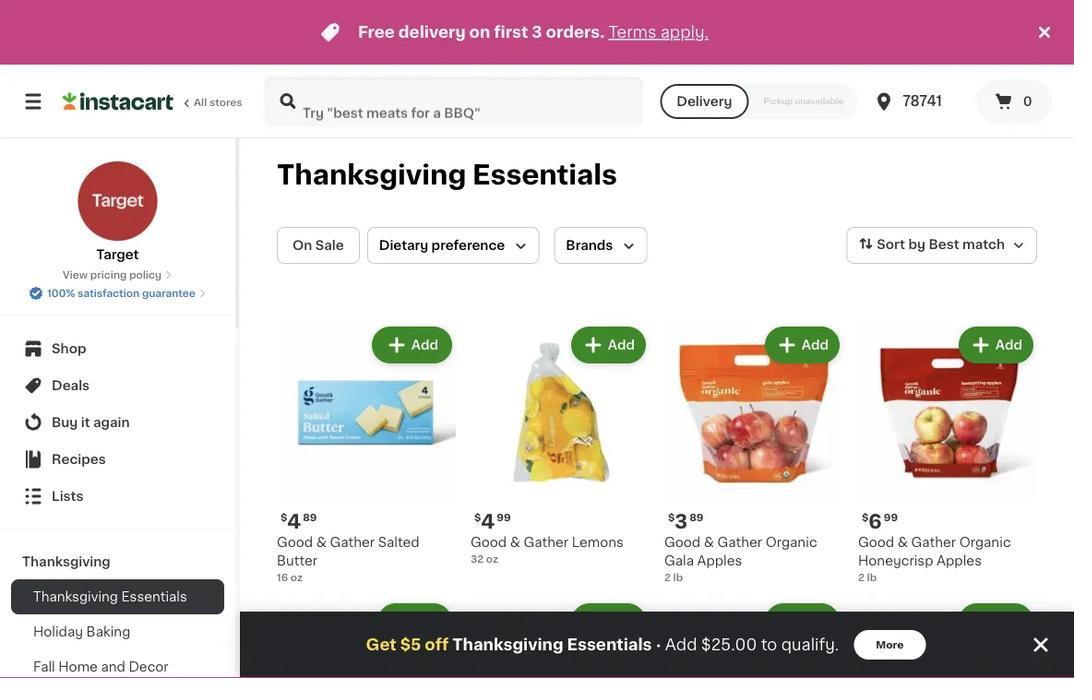 Task type: locate. For each thing, give the bounding box(es) containing it.
4 $ from the left
[[862, 513, 869, 523]]

good inside good & gather lemons 32 oz
[[471, 536, 507, 549]]

lb inside good & gather organic gala apples 2 lb
[[673, 573, 683, 583]]

1 2 from the left
[[664, 573, 671, 583]]

$ inside the $ 6 99
[[862, 513, 869, 523]]

1 vertical spatial oz
[[291, 573, 303, 583]]

apples inside good & gather organic gala apples 2 lb
[[697, 555, 742, 568]]

recipes link
[[11, 441, 224, 478]]

2 & from the left
[[510, 536, 521, 549]]

essentials up brands
[[473, 162, 617, 188]]

$ inside $ 3 89
[[668, 513, 675, 523]]

product group containing 6
[[858, 323, 1037, 585]]

gather inside good & gather salted butter 16 oz
[[330, 536, 375, 549]]

2 lb from the left
[[867, 573, 877, 583]]

apples right gala
[[697, 555, 742, 568]]

essentials inside the treatment tracker modal dialog
[[567, 637, 652, 653]]

apples for 6
[[937, 555, 982, 568]]

good up gala
[[664, 536, 701, 549]]

1 4 from the left
[[287, 512, 301, 531]]

0 vertical spatial 3
[[532, 24, 542, 40]]

fall
[[33, 661, 55, 674]]

essentials up the holiday baking link
[[121, 591, 187, 604]]

99 for 6
[[884, 513, 898, 523]]

apples right honeycrisp
[[937, 555, 982, 568]]

$ up honeycrisp
[[862, 513, 869, 523]]

shop
[[52, 342, 86, 355]]

1 horizontal spatial 99
[[884, 513, 898, 523]]

89 inside $ 3 89
[[690, 513, 704, 523]]

& inside good & gather salted butter 16 oz
[[316, 536, 327, 549]]

gather inside good & gather organic gala apples 2 lb
[[718, 536, 762, 549]]

3 & from the left
[[704, 536, 714, 549]]

thanksgiving essentials
[[277, 162, 617, 188], [33, 591, 187, 604]]

good inside good & gather organic honeycrisp apples 2 lb
[[858, 536, 894, 549]]

essentials left •
[[567, 637, 652, 653]]

2 inside good & gather organic gala apples 2 lb
[[664, 573, 671, 583]]

thanksgiving essentials up baking
[[33, 591, 187, 604]]

4 up 32
[[481, 512, 495, 531]]

delivery
[[677, 95, 732, 108]]

to
[[761, 637, 777, 653]]

0 horizontal spatial 99
[[497, 513, 511, 523]]

again
[[93, 416, 130, 429]]

1 horizontal spatial 3
[[675, 512, 688, 531]]

delivery button
[[660, 84, 749, 119]]

product group
[[277, 323, 456, 585], [471, 323, 650, 567], [664, 323, 844, 585], [858, 323, 1037, 585], [277, 600, 456, 678], [471, 600, 650, 678], [664, 600, 844, 678], [858, 600, 1037, 678]]

1 horizontal spatial organic
[[960, 536, 1011, 549]]

lb inside good & gather organic honeycrisp apples 2 lb
[[867, 573, 877, 583]]

99 inside the $ 6 99
[[884, 513, 898, 523]]

instacart logo image
[[63, 90, 174, 113]]

0 horizontal spatial 4
[[287, 512, 301, 531]]

1 & from the left
[[316, 536, 327, 549]]

oz inside good & gather lemons 32 oz
[[486, 554, 498, 564]]

0 horizontal spatial oz
[[291, 573, 303, 583]]

•
[[656, 638, 662, 652]]

sort by
[[877, 238, 926, 251]]

0 vertical spatial oz
[[486, 554, 498, 564]]

Best match Sort by field
[[847, 227, 1037, 264]]

thanksgiving up dietary
[[277, 162, 466, 188]]

99 inside "$ 4 99"
[[497, 513, 511, 523]]

1 horizontal spatial 4
[[481, 512, 495, 531]]

& inside good & gather organic honeycrisp apples 2 lb
[[898, 536, 908, 549]]

good down '6'
[[858, 536, 894, 549]]

organic inside good & gather organic gala apples 2 lb
[[766, 536, 817, 549]]

add
[[413, 339, 440, 352], [608, 339, 635, 352], [802, 339, 829, 352], [996, 339, 1023, 352], [414, 616, 441, 628], [608, 616, 635, 628], [802, 616, 829, 628], [665, 637, 697, 653]]

lemons
[[572, 536, 624, 549]]

1 horizontal spatial 89
[[690, 513, 704, 523]]

oz right 16
[[291, 573, 303, 583]]

on
[[293, 239, 312, 252]]

2 for 6
[[858, 573, 865, 583]]

$5
[[400, 637, 421, 653]]

$ up gala
[[668, 513, 675, 523]]

butter
[[277, 555, 318, 568]]

1 organic from the left
[[766, 536, 817, 549]]

2 vertical spatial essentials
[[567, 637, 652, 653]]

oz
[[486, 554, 498, 564], [291, 573, 303, 583]]

3 inside limited time offer 'region'
[[532, 24, 542, 40]]

2 99 from the left
[[884, 513, 898, 523]]

holiday baking
[[33, 626, 130, 639]]

2 2 from the left
[[858, 573, 865, 583]]

2 gather from the left
[[524, 536, 569, 549]]

good up 32
[[471, 536, 507, 549]]

& inside good & gather organic gala apples 2 lb
[[704, 536, 714, 549]]

0 horizontal spatial lb
[[673, 573, 683, 583]]

89
[[303, 513, 317, 523], [690, 513, 704, 523]]

1 horizontal spatial lb
[[867, 573, 877, 583]]

Search field
[[266, 78, 642, 126]]

good & gather salted butter 16 oz
[[277, 536, 420, 583]]

thanksgiving essentials up dietary preference
[[277, 162, 617, 188]]

&
[[316, 536, 327, 549], [510, 536, 521, 549], [704, 536, 714, 549], [898, 536, 908, 549]]

99 right '6'
[[884, 513, 898, 523]]

brands
[[566, 239, 613, 252]]

$ up 32
[[474, 513, 481, 523]]

2 89 from the left
[[690, 513, 704, 523]]

3 right "first"
[[532, 24, 542, 40]]

good inside good & gather organic gala apples 2 lb
[[664, 536, 701, 549]]

1 vertical spatial essentials
[[121, 591, 187, 604]]

view
[[63, 270, 88, 280]]

dietary preference button
[[367, 227, 539, 264]]

gather for gala
[[718, 536, 762, 549]]

89 up gala
[[690, 513, 704, 523]]

99
[[497, 513, 511, 523], [884, 513, 898, 523]]

target link
[[77, 161, 158, 264]]

gather for 32
[[524, 536, 569, 549]]

thanksgiving link
[[11, 545, 224, 580]]

target logo image
[[77, 161, 158, 242]]

89 inside $ 4 89
[[303, 513, 317, 523]]

& inside good & gather lemons 32 oz
[[510, 536, 521, 549]]

1 horizontal spatial 2
[[858, 573, 865, 583]]

organic inside good & gather organic honeycrisp apples 2 lb
[[960, 536, 1011, 549]]

$
[[281, 513, 287, 523], [474, 513, 481, 523], [668, 513, 675, 523], [862, 513, 869, 523]]

gather inside good & gather organic honeycrisp apples 2 lb
[[911, 536, 956, 549]]

view pricing policy link
[[63, 268, 173, 282]]

first
[[494, 24, 528, 40]]

0 horizontal spatial thanksgiving essentials
[[33, 591, 187, 604]]

1 apples from the left
[[697, 555, 742, 568]]

oz right 32
[[486, 554, 498, 564]]

treatment tracker modal dialog
[[240, 612, 1074, 678]]

1 good from the left
[[277, 536, 313, 549]]

essentials
[[473, 162, 617, 188], [121, 591, 187, 604], [567, 637, 652, 653]]

thanksgiving essentials inside main content
[[277, 162, 617, 188]]

1 gather from the left
[[330, 536, 375, 549]]

None search field
[[264, 76, 644, 127]]

gather
[[330, 536, 375, 549], [524, 536, 569, 549], [718, 536, 762, 549], [911, 536, 956, 549]]

2 down honeycrisp
[[858, 573, 865, 583]]

$ up butter
[[281, 513, 287, 523]]

1 horizontal spatial thanksgiving essentials
[[277, 162, 617, 188]]

0 horizontal spatial organic
[[766, 536, 817, 549]]

4 gather from the left
[[911, 536, 956, 549]]

fall home and decor link
[[11, 650, 224, 678]]

32
[[471, 554, 484, 564]]

sale
[[315, 239, 344, 252]]

4 & from the left
[[898, 536, 908, 549]]

gather inside good & gather lemons 32 oz
[[524, 536, 569, 549]]

0 horizontal spatial 3
[[532, 24, 542, 40]]

2 inside good & gather organic honeycrisp apples 2 lb
[[858, 573, 865, 583]]

lists link
[[11, 478, 224, 515]]

lb down gala
[[673, 573, 683, 583]]

0 horizontal spatial 89
[[303, 513, 317, 523]]

0 vertical spatial thanksgiving essentials
[[277, 162, 617, 188]]

2 good from the left
[[471, 536, 507, 549]]

2 $ from the left
[[474, 513, 481, 523]]

2 4 from the left
[[481, 512, 495, 531]]

2 down gala
[[664, 573, 671, 583]]

brands button
[[554, 227, 647, 264]]

1 89 from the left
[[303, 513, 317, 523]]

99 up good & gather lemons 32 oz
[[497, 513, 511, 523]]

dietary
[[379, 239, 428, 252]]

it
[[81, 416, 90, 429]]

1 99 from the left
[[497, 513, 511, 523]]

2
[[664, 573, 671, 583], [858, 573, 865, 583]]

qualify.
[[781, 637, 839, 653]]

$ inside $ 4 89
[[281, 513, 287, 523]]

1 $ from the left
[[281, 513, 287, 523]]

4 good from the left
[[858, 536, 894, 549]]

89 up butter
[[303, 513, 317, 523]]

1 horizontal spatial oz
[[486, 554, 498, 564]]

1 horizontal spatial apples
[[937, 555, 982, 568]]

lb
[[673, 573, 683, 583], [867, 573, 877, 583]]

apples for 3
[[697, 555, 742, 568]]

thanksgiving up holiday baking
[[33, 591, 118, 604]]

thanksgiving inside the treatment tracker modal dialog
[[452, 637, 564, 653]]

satisfaction
[[78, 288, 140, 299]]

and
[[101, 661, 125, 674]]

good up butter
[[277, 536, 313, 549]]

4
[[287, 512, 301, 531], [481, 512, 495, 531]]

& for butter
[[316, 536, 327, 549]]

$ inside "$ 4 99"
[[474, 513, 481, 523]]

3 good from the left
[[664, 536, 701, 549]]

good inside good & gather salted butter 16 oz
[[277, 536, 313, 549]]

0 horizontal spatial 2
[[664, 573, 671, 583]]

apples
[[697, 555, 742, 568], [937, 555, 982, 568]]

2 organic from the left
[[960, 536, 1011, 549]]

1 lb from the left
[[673, 573, 683, 583]]

2 apples from the left
[[937, 555, 982, 568]]

3 gather from the left
[[718, 536, 762, 549]]

3 inside product group
[[675, 512, 688, 531]]

3
[[532, 24, 542, 40], [675, 512, 688, 531]]

3 up gala
[[675, 512, 688, 531]]

4 up butter
[[287, 512, 301, 531]]

$ for good & gather organic honeycrisp apples
[[862, 513, 869, 523]]

thanksgiving right off
[[452, 637, 564, 653]]

1 vertical spatial 3
[[675, 512, 688, 531]]

3 $ from the left
[[668, 513, 675, 523]]

78741
[[903, 95, 942, 108]]

thanksgiving
[[277, 162, 466, 188], [22, 556, 111, 569], [33, 591, 118, 604], [452, 637, 564, 653]]

holiday
[[33, 626, 83, 639]]

& for gala
[[704, 536, 714, 549]]

lb down honeycrisp
[[867, 573, 877, 583]]

good
[[277, 536, 313, 549], [471, 536, 507, 549], [664, 536, 701, 549], [858, 536, 894, 549]]

0 horizontal spatial apples
[[697, 555, 742, 568]]

apples inside good & gather organic honeycrisp apples 2 lb
[[937, 555, 982, 568]]

add button
[[377, 329, 450, 362], [573, 329, 644, 362], [767, 329, 838, 362], [961, 329, 1032, 362], [379, 605, 450, 639], [573, 605, 644, 639], [767, 605, 838, 639]]

stores
[[209, 97, 242, 108]]

pricing
[[90, 270, 127, 280]]

service type group
[[660, 84, 858, 119]]

organic
[[766, 536, 817, 549], [960, 536, 1011, 549]]

good for butter
[[277, 536, 313, 549]]



Task type: vqa. For each thing, say whether or not it's contained in the screenshot.


Task type: describe. For each thing, give the bounding box(es) containing it.
all
[[194, 97, 207, 108]]

fall home and decor
[[33, 661, 169, 674]]

holiday baking link
[[11, 615, 224, 650]]

shop link
[[11, 330, 224, 367]]

free
[[358, 24, 395, 40]]

2 for 3
[[664, 573, 671, 583]]

89 for 4
[[303, 513, 317, 523]]

decor
[[129, 661, 169, 674]]

deals link
[[11, 367, 224, 404]]

product group containing 3
[[664, 323, 844, 585]]

more button
[[854, 630, 926, 660]]

good for honeycrisp
[[858, 536, 894, 549]]

lists
[[52, 490, 83, 503]]

on sale button
[[277, 227, 360, 264]]

preference
[[432, 239, 505, 252]]

0
[[1023, 95, 1032, 108]]

organic for 6
[[960, 536, 1011, 549]]

baking
[[86, 626, 130, 639]]

free delivery on first 3 orders. terms apply.
[[358, 24, 709, 40]]

6
[[869, 512, 882, 531]]

limited time offer region
[[0, 0, 1034, 65]]

guarantee
[[142, 288, 196, 299]]

home
[[58, 661, 98, 674]]

good for 32
[[471, 536, 507, 549]]

$ 3 89
[[668, 512, 704, 531]]

89 for 3
[[690, 513, 704, 523]]

good for gala
[[664, 536, 701, 549]]

terms apply. link
[[609, 24, 709, 40]]

best match
[[929, 238, 1005, 251]]

78741 button
[[873, 76, 984, 127]]

oz inside good & gather salted butter 16 oz
[[291, 573, 303, 583]]

best
[[929, 238, 959, 251]]

match
[[963, 238, 1005, 251]]

terms
[[609, 24, 657, 40]]

more
[[876, 640, 904, 650]]

$ 6 99
[[862, 512, 898, 531]]

0 vertical spatial essentials
[[473, 162, 617, 188]]

99 for 4
[[497, 513, 511, 523]]

lb for 6
[[867, 573, 877, 583]]

recipes
[[52, 453, 106, 466]]

16
[[277, 573, 288, 583]]

good & gather organic gala apples 2 lb
[[664, 536, 817, 583]]

gather for butter
[[330, 536, 375, 549]]

lb for 3
[[673, 573, 683, 583]]

thanksgiving essentials main content
[[240, 138, 1074, 678]]

$ for good & gather organic gala apples
[[668, 513, 675, 523]]

on sale
[[293, 239, 344, 252]]

honeycrisp
[[858, 555, 934, 568]]

100%
[[47, 288, 75, 299]]

thanksgiving essentials link
[[11, 580, 224, 615]]

on
[[469, 24, 490, 40]]

buy
[[52, 416, 78, 429]]

all stores
[[194, 97, 242, 108]]

gather for honeycrisp
[[911, 536, 956, 549]]

& for honeycrisp
[[898, 536, 908, 549]]

good & gather organic honeycrisp apples 2 lb
[[858, 536, 1011, 583]]

apply.
[[661, 24, 709, 40]]

good & gather lemons 32 oz
[[471, 536, 624, 564]]

$ for good & gather lemons
[[474, 513, 481, 523]]

& for 32
[[510, 536, 521, 549]]

gala
[[664, 555, 694, 568]]

buy it again link
[[11, 404, 224, 441]]

dietary preference
[[379, 239, 505, 252]]

4 for good & gather lemons
[[481, 512, 495, 531]]

$ 4 89
[[281, 512, 317, 531]]

view pricing policy
[[63, 270, 162, 280]]

0 button
[[976, 79, 1052, 124]]

buy it again
[[52, 416, 130, 429]]

$25.00
[[701, 637, 757, 653]]

4 for good & gather salted butter
[[287, 512, 301, 531]]

orders.
[[546, 24, 605, 40]]

sort
[[877, 238, 905, 251]]

policy
[[129, 270, 162, 280]]

thanksgiving up "thanksgiving essentials" link
[[22, 556, 111, 569]]

1 vertical spatial thanksgiving essentials
[[33, 591, 187, 604]]

100% satisfaction guarantee button
[[29, 282, 207, 301]]

essentials inside "thanksgiving essentials" link
[[121, 591, 187, 604]]

delivery
[[399, 24, 466, 40]]

off
[[425, 637, 449, 653]]

by
[[909, 238, 926, 251]]

100% satisfaction guarantee
[[47, 288, 196, 299]]

add inside the treatment tracker modal dialog
[[665, 637, 697, 653]]

get $5 off thanksgiving essentials • add $25.00 to qualify.
[[366, 637, 839, 653]]

salted
[[378, 536, 420, 549]]

target
[[96, 248, 139, 261]]

all stores link
[[63, 76, 244, 127]]

organic for 3
[[766, 536, 817, 549]]

$ 4 99
[[474, 512, 511, 531]]

get
[[366, 637, 397, 653]]

$ for good & gather salted butter
[[281, 513, 287, 523]]

deals
[[52, 379, 90, 392]]



